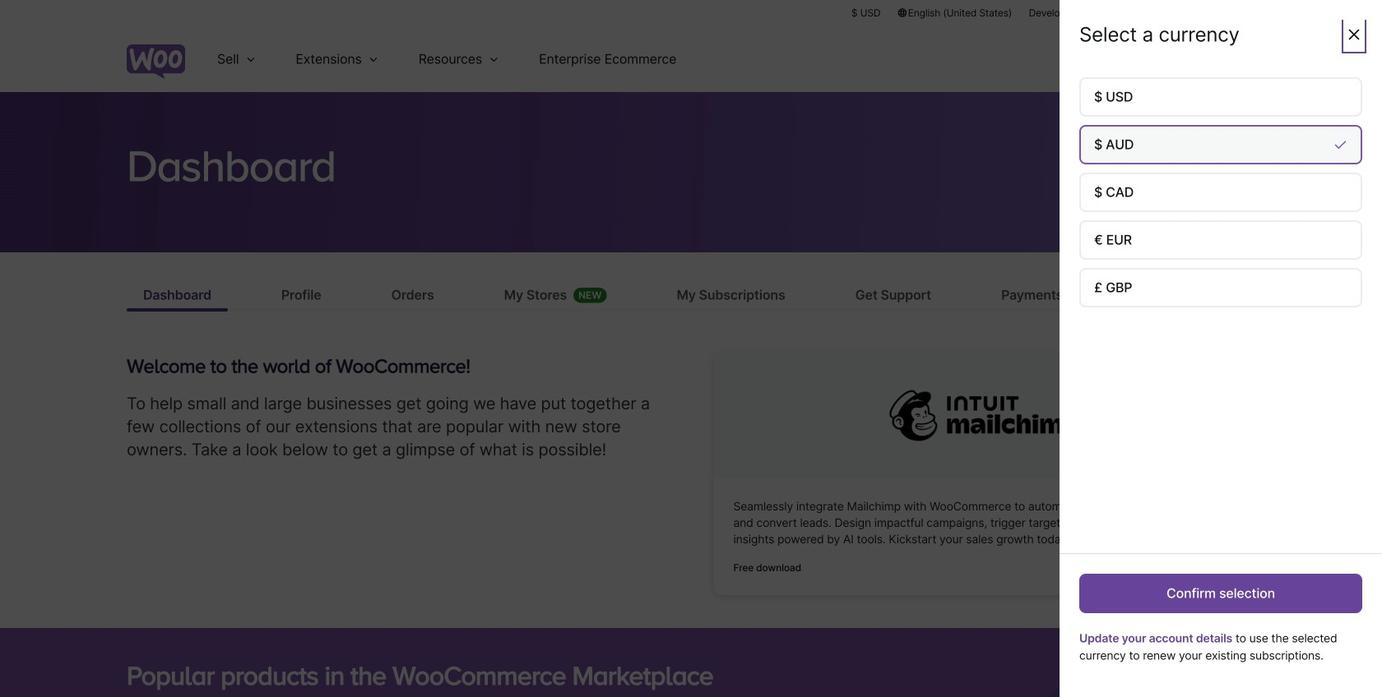 Task type: describe. For each thing, give the bounding box(es) containing it.
close selector image
[[1346, 26, 1363, 43]]

search image
[[1187, 46, 1214, 72]]

service navigation menu element
[[1158, 33, 1256, 86]]



Task type: locate. For each thing, give the bounding box(es) containing it.
open account menu image
[[1229, 46, 1256, 72]]



